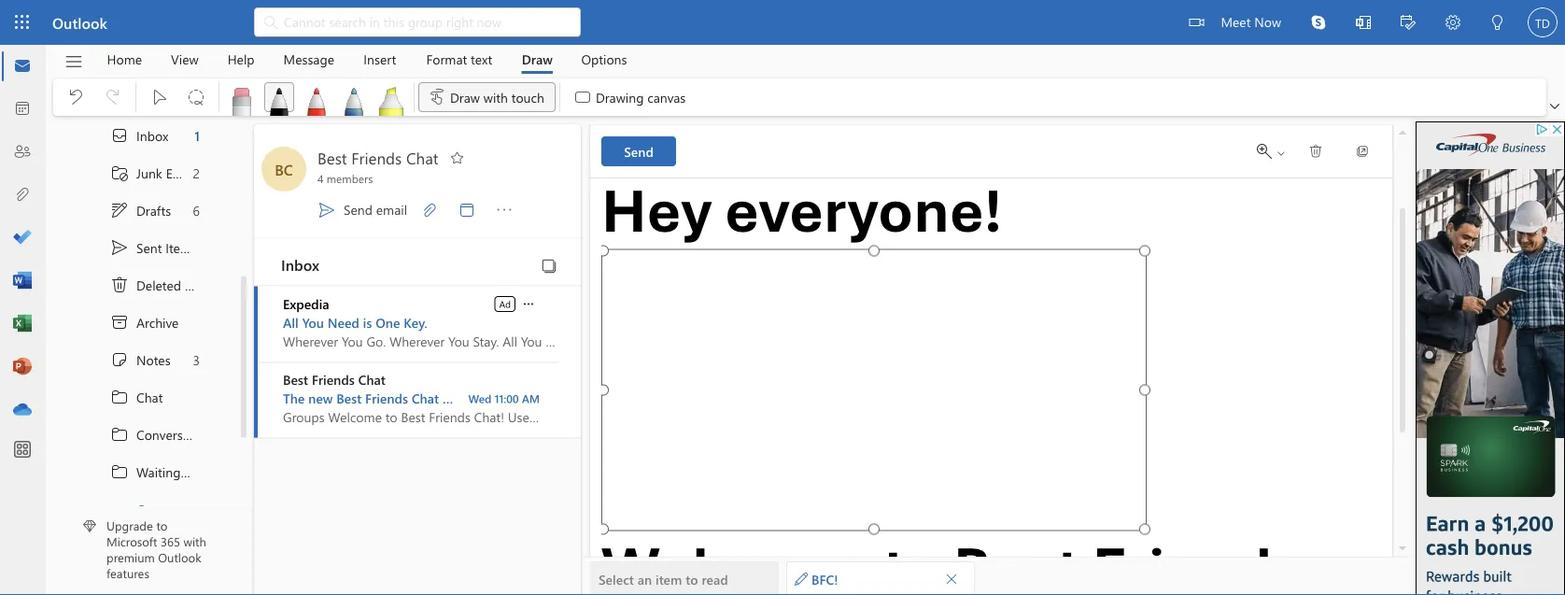 Task type: vqa. For each thing, say whether or not it's contained in the screenshot.
more
no



Task type: locate. For each thing, give the bounding box(es) containing it.

[[420, 200, 439, 219]]

 inside tree item
[[110, 239, 129, 257]]

1 horizontal spatial is
[[482, 390, 491, 407]]

microsoft
[[107, 533, 157, 550]]

0 vertical spatial outlook
[[52, 12, 107, 32]]

1 vertical spatial to
[[686, 570, 699, 587]]

friends
[[352, 147, 402, 168], [312, 371, 355, 388], [365, 390, 408, 407]]


[[1491, 15, 1506, 30]]

0 horizontal spatial 
[[110, 239, 129, 257]]


[[1276, 148, 1288, 159]]

premium features image
[[83, 520, 96, 533]]

chat
[[406, 147, 439, 168], [358, 371, 386, 388], [136, 389, 163, 406], [412, 390, 439, 407]]

1 vertical spatial friends
[[312, 371, 355, 388]]

premium
[[107, 549, 155, 565]]

draw up touch
[[522, 50, 553, 68]]

1 horizontal spatial 
[[318, 200, 336, 219]]

 tree item
[[67, 192, 218, 229]]

1 horizontal spatial inbox
[[281, 254, 320, 274]]

0 horizontal spatial new
[[177, 501, 201, 518]]

wherever right go. in the bottom of the page
[[390, 333, 445, 350]]

1 vertical spatial items
[[185, 277, 216, 294]]

best friends chat button
[[314, 147, 439, 171]]

 inside button
[[1309, 144, 1324, 159]]

1 vertical spatial is
[[581, 333, 589, 350]]

1 horizontal spatial draw
[[522, 50, 553, 68]]

 inside message list section
[[318, 200, 336, 219]]

message list no items selected list box
[[254, 286, 643, 594]]

 sent items
[[110, 239, 197, 257]]

0 horizontal spatial one
[[376, 314, 400, 331]]

 deleted items
[[110, 276, 216, 295]]

0 vertical spatial best friends chat
[[318, 147, 439, 168]]

1 horizontal spatial need
[[546, 333, 577, 350]]

selection group
[[140, 78, 215, 112]]

1 vertical spatial draw
[[450, 88, 480, 105]]

archive
[[136, 314, 179, 331]]

is
[[363, 314, 372, 331], [581, 333, 589, 350], [482, 390, 491, 407]]

items for 
[[166, 239, 197, 257]]

 for  send email
[[318, 200, 336, 219]]

new left "folder"
[[177, 501, 201, 518]]

 right 
[[1309, 144, 1324, 159]]


[[110, 201, 129, 220]]

0 vertical spatial draw
[[522, 50, 553, 68]]

hey
[[602, 173, 712, 249]]

reading pane main content
[[583, 12, 1412, 595]]

 left sent
[[110, 239, 129, 257]]

items
[[166, 239, 197, 257], [185, 277, 216, 294]]

onedrive image
[[13, 401, 32, 420]]

0 vertical spatial 
[[110, 388, 129, 407]]

send down  drawing canvas
[[624, 142, 654, 160]]

Add a subject text field
[[590, 120, 1365, 149]]

outlook inside banner
[[52, 12, 107, 32]]


[[428, 88, 447, 107]]

wed 11:00 am
[[469, 391, 540, 406]]

1 horizontal spatial one
[[593, 333, 617, 350]]

 tree item down  chat
[[67, 416, 218, 454]]

 for  chat
[[110, 388, 129, 407]]

1 vertical spatial best friends chat
[[283, 371, 386, 388]]

powerpoint image
[[13, 358, 32, 377]]

 down 4
[[318, 200, 336, 219]]

0 horizontal spatial inbox
[[136, 127, 169, 145]]

1 vertical spatial outlook
[[158, 549, 202, 565]]

1 horizontal spatial outlook
[[158, 549, 202, 565]]

0 horizontal spatial with
[[184, 533, 206, 550]]

 bfc!
[[795, 570, 839, 587]]


[[1309, 144, 1324, 159], [110, 276, 129, 295]]

need right stay.
[[546, 333, 577, 350]]

new inside create new folder tree item
[[177, 501, 201, 518]]

 down 
[[110, 388, 129, 407]]

tree containing 
[[67, 117, 238, 528]]

 button
[[140, 82, 178, 112]]

friends up members
[[352, 147, 402, 168]]

options
[[582, 50, 627, 68]]

new right the
[[308, 390, 333, 407]]

with
[[484, 88, 508, 105], [184, 533, 206, 550]]

0 horizontal spatial 
[[110, 276, 129, 295]]

0 vertical spatial inbox
[[136, 127, 169, 145]]

upgrade to microsoft 365 with premium outlook features
[[107, 518, 206, 581]]

 button
[[55, 46, 92, 78]]

0 vertical spatial friends
[[352, 147, 402, 168]]

item
[[656, 570, 682, 587]]

inbox up "expedia"
[[281, 254, 320, 274]]

1 horizontal spatial key.
[[621, 333, 643, 350]]


[[66, 88, 85, 107]]

0 horizontal spatial to
[[156, 518, 168, 534]]

1 horizontal spatial to
[[686, 570, 699, 587]]

all right stay.
[[503, 333, 518, 350]]

1 horizontal spatial send
[[624, 142, 654, 160]]

 button
[[1342, 0, 1387, 47]]

 down  chat
[[110, 426, 129, 444]]

2  from the top
[[110, 426, 129, 444]]

need
[[328, 314, 360, 331], [546, 333, 577, 350]]

tab list
[[92, 45, 642, 74]]


[[795, 572, 808, 585]]

 button
[[1476, 0, 1521, 47]]

0 horizontal spatial draw
[[450, 88, 480, 105]]

view
[[171, 50, 199, 68]]

0 horizontal spatial key.
[[404, 314, 428, 331]]

0 vertical spatial items
[[166, 239, 197, 257]]

inbox
[[136, 127, 169, 145], [281, 254, 320, 274]]

all you need is one key. wherever you go. wherever you stay. all you need is one key.
[[283, 314, 643, 350]]

 tree item
[[67, 379, 218, 416], [67, 416, 218, 454], [67, 454, 219, 491]]


[[64, 52, 84, 71]]

1 vertical spatial 
[[110, 276, 129, 295]]

new inside message list no items selected list box
[[308, 390, 333, 407]]

0 horizontal spatial all
[[283, 314, 299, 331]]

tab list containing home
[[92, 45, 642, 74]]

 send email
[[318, 200, 407, 219]]

0 vertical spatial best
[[318, 147, 347, 168]]

 for  deleted items
[[110, 276, 129, 295]]

 archive
[[110, 313, 179, 332]]

the
[[283, 390, 305, 407]]

 button
[[536, 252, 562, 278]]

0 vertical spatial send
[[624, 142, 654, 160]]

inbox inside  inbox
[[136, 127, 169, 145]]

1  from the top
[[110, 388, 129, 407]]

more apps image
[[13, 441, 32, 460]]

outlook banner
[[0, 0, 1566, 47]]

select
[[599, 570, 634, 587]]

1 horizontal spatial all
[[503, 333, 518, 350]]

1 vertical spatial all
[[503, 333, 518, 350]]

1
[[195, 127, 200, 145]]

1 vertical spatial 
[[110, 239, 129, 257]]

items right deleted
[[185, 277, 216, 294]]

2 horizontal spatial is
[[581, 333, 589, 350]]

0 horizontal spatial send
[[344, 201, 373, 218]]

outlook up 
[[52, 12, 107, 32]]

 button
[[1298, 136, 1335, 166]]

 tree item
[[67, 267, 218, 304]]

touch
[[512, 88, 545, 105]]

friends up the new best friends chat group is ready in the left of the page
[[312, 371, 355, 388]]

best friends chat inside popup button
[[318, 147, 439, 168]]

outlook down the create new folder
[[158, 549, 202, 565]]

best up the
[[283, 371, 308, 388]]

now
[[1255, 13, 1282, 30]]

1 vertical spatial send
[[344, 201, 373, 218]]

wherever down "expedia"
[[283, 333, 338, 350]]

Message body, press Alt+F10 to exit text field
[[598, 173, 1382, 595]]

with right 365
[[184, 533, 206, 550]]

 up 
[[110, 276, 129, 295]]

chat up the new best friends chat group is ready in the left of the page
[[358, 371, 386, 388]]

 button
[[1344, 136, 1382, 166]]

0 vertical spatial need
[[328, 314, 360, 331]]

0 vertical spatial all
[[283, 314, 299, 331]]

need down "expedia"
[[328, 314, 360, 331]]

 inside tree item
[[110, 276, 129, 295]]

read
[[702, 570, 729, 587]]

1 vertical spatial inbox
[[281, 254, 320, 274]]

1 horizontal spatial wherever
[[390, 333, 445, 350]]

to inside button
[[686, 570, 699, 587]]

friends down go. in the bottom of the page
[[365, 390, 408, 407]]

0 horizontal spatial wherever
[[283, 333, 338, 350]]

with left touch
[[484, 88, 508, 105]]

inbox right 
[[136, 127, 169, 145]]

send inside send button
[[624, 142, 654, 160]]

you left stay.
[[449, 333, 470, 350]]

1 horizontal spatial 
[[1309, 144, 1324, 159]]

2 vertical spatial friends
[[365, 390, 408, 407]]

items right sent
[[166, 239, 197, 257]]

best friends chat up the
[[283, 371, 386, 388]]

 for 
[[1309, 144, 1324, 159]]

3  from the top
[[110, 463, 129, 482]]

canvas
[[648, 88, 686, 105]]

 notes
[[110, 351, 171, 370]]


[[1401, 15, 1416, 30]]

meet
[[1222, 13, 1251, 30]]

send down members
[[344, 201, 373, 218]]

 tree item down  notes
[[67, 379, 218, 416]]

options button
[[568, 45, 641, 74]]

all down "expedia"
[[283, 314, 299, 331]]

tree
[[67, 117, 238, 528]]

 button
[[1387, 0, 1431, 47]]

1 vertical spatial with
[[184, 533, 206, 550]]

new for create
[[177, 501, 201, 518]]

 button
[[1431, 0, 1476, 47]]

1 horizontal spatial new
[[308, 390, 333, 407]]

0 vertical spatial to
[[156, 518, 168, 534]]

wherever
[[283, 333, 338, 350], [390, 333, 445, 350]]

you down "expedia"
[[302, 314, 324, 331]]

best right the
[[337, 390, 362, 407]]

inbox inside message list section
[[281, 254, 320, 274]]

to inside upgrade to microsoft 365 with premium outlook features
[[156, 518, 168, 534]]

 tree item up "create"
[[67, 454, 219, 491]]

items inside  deleted items
[[185, 277, 216, 294]]

1  tree item from the top
[[67, 379, 218, 416]]

chat down notes
[[136, 389, 163, 406]]

4 members
[[318, 171, 373, 186]]

items inside  sent items
[[166, 239, 197, 257]]

1 vertical spatial key.
[[621, 333, 643, 350]]

outlook
[[52, 12, 107, 32], [158, 549, 202, 565]]

best friends chat up members
[[318, 147, 439, 168]]

word image
[[13, 272, 32, 291]]

 up create new folder tree item
[[110, 463, 129, 482]]

 for 
[[110, 426, 129, 444]]

bc button
[[262, 147, 306, 192]]

create
[[136, 501, 174, 518]]

people image
[[13, 143, 32, 162]]

 button
[[411, 189, 449, 230]]

0 vertical spatial new
[[308, 390, 333, 407]]


[[521, 297, 536, 312]]


[[1190, 15, 1205, 30]]

0 vertical spatial with
[[484, 88, 508, 105]]

365
[[161, 533, 180, 550]]


[[187, 88, 206, 107]]

draw right 
[[450, 88, 480, 105]]

11:00
[[495, 391, 519, 406]]

 for  waiting4reply
[[110, 463, 129, 482]]


[[946, 572, 959, 585]]

6
[[193, 202, 200, 219]]

0 horizontal spatial outlook
[[52, 12, 107, 32]]

2 vertical spatial 
[[110, 463, 129, 482]]

the new best friends chat group is ready
[[283, 390, 528, 407]]

best up 4 members popup button
[[318, 147, 347, 168]]

0 vertical spatial one
[[376, 314, 400, 331]]

1 vertical spatial 
[[110, 426, 129, 444]]

1 horizontal spatial with
[[484, 88, 508, 105]]

0 vertical spatial is
[[363, 314, 372, 331]]


[[110, 388, 129, 407], [110, 426, 129, 444], [110, 463, 129, 482]]

0 vertical spatial 
[[318, 200, 336, 219]]

key.
[[404, 314, 428, 331], [621, 333, 643, 350]]

chat left 
[[406, 147, 439, 168]]

1 vertical spatial new
[[177, 501, 201, 518]]

email
[[376, 201, 407, 218]]

0 vertical spatial 
[[1309, 144, 1324, 159]]


[[497, 202, 513, 218]]

home
[[107, 50, 142, 68]]



Task type: describe. For each thing, give the bounding box(es) containing it.
draw inside  draw with touch
[[450, 88, 480, 105]]

2 vertical spatial is
[[482, 390, 491, 407]]

an
[[638, 570, 652, 587]]

hey everyone! application
[[0, 0, 1566, 595]]

best friends chat inside message list no items selected list box
[[283, 371, 386, 388]]

chat left the group
[[412, 390, 439, 407]]

3  tree item from the top
[[67, 454, 219, 491]]


[[1551, 102, 1560, 111]]

3
[[193, 352, 200, 369]]

 button
[[520, 294, 537, 313]]


[[1356, 144, 1371, 159]]

upgrade
[[107, 518, 153, 534]]

ready
[[495, 390, 528, 407]]

4
[[318, 171, 324, 186]]

home button
[[93, 45, 156, 74]]

 tree item
[[67, 229, 218, 267]]

new for the
[[308, 390, 333, 407]]

calendar image
[[13, 100, 32, 119]]


[[110, 127, 129, 145]]

bc
[[275, 159, 293, 179]]

tab list inside hey everyone! application
[[92, 45, 642, 74]]

expedia
[[283, 295, 329, 313]]


[[450, 150, 465, 165]]

0 horizontal spatial is
[[363, 314, 372, 331]]

chat inside best friends chat popup button
[[406, 147, 439, 168]]

draw inside draw button
[[522, 50, 553, 68]]

drawing tools group
[[223, 78, 410, 121]]

create new folder tree item
[[67, 491, 238, 528]]

 drafts
[[110, 201, 171, 220]]

 button
[[57, 82, 94, 112]]

td image
[[1529, 7, 1558, 37]]

mail image
[[13, 57, 32, 76]]

hey everyone!
[[602, 173, 1003, 249]]

0 vertical spatial key.
[[404, 314, 428, 331]]

format text button
[[412, 45, 507, 74]]

best friends chat image
[[262, 147, 306, 192]]

am
[[522, 391, 540, 406]]

message
[[284, 50, 335, 68]]

undo group
[[57, 78, 132, 112]]

folder
[[204, 501, 238, 518]]

wed
[[469, 391, 492, 406]]

 draw with touch
[[428, 88, 545, 107]]

text
[[471, 50, 493, 68]]

to do image
[[13, 229, 32, 248]]

4 members button
[[314, 171, 373, 186]]

 chat
[[110, 388, 163, 407]]

 drawing canvas
[[574, 88, 686, 107]]

excel image
[[13, 315, 32, 334]]

drafts
[[136, 202, 171, 219]]

sent
[[136, 239, 162, 257]]

tree inside hey everyone! application
[[67, 117, 238, 528]]

best inside popup button
[[318, 147, 347, 168]]

 tree item
[[67, 341, 218, 379]]

 button
[[939, 566, 965, 592]]

junk
[[136, 165, 162, 182]]


[[110, 351, 129, 370]]

 tree item
[[67, 117, 218, 155]]

waiting4reply
[[136, 464, 219, 481]]

format
[[426, 50, 467, 68]]

1 vertical spatial need
[[546, 333, 577, 350]]

 search field
[[254, 0, 581, 42]]

with inside  draw with touch
[[484, 88, 508, 105]]

send button
[[602, 136, 676, 166]]

files image
[[13, 186, 32, 205]]

everyone!
[[725, 173, 1003, 249]]

you down 
[[521, 333, 542, 350]]

2 vertical spatial best
[[337, 390, 362, 407]]

 tree item
[[67, 304, 218, 341]]

stay.
[[473, 333, 499, 350]]

chat inside  chat
[[136, 389, 163, 406]]

items for 
[[185, 277, 216, 294]]

 for  sent items
[[110, 239, 129, 257]]

go.
[[367, 333, 386, 350]]

send inside  send email
[[344, 201, 373, 218]]

bfc!
[[812, 570, 839, 587]]


[[110, 313, 129, 332]]

 
[[1258, 144, 1288, 159]]

view button
[[157, 45, 213, 74]]

select an item to read
[[599, 570, 729, 587]]

1 vertical spatial best
[[283, 371, 308, 388]]


[[458, 200, 477, 219]]

 junk email 2
[[110, 164, 200, 183]]

2  tree item from the top
[[67, 416, 218, 454]]

create new folder
[[136, 501, 238, 518]]


[[1446, 15, 1461, 30]]

with inside upgrade to microsoft 365 with premium outlook features
[[184, 533, 206, 550]]

message list section
[[254, 124, 643, 594]]

outlook link
[[52, 0, 107, 45]]

 button
[[1547, 97, 1564, 116]]

left-rail-appbar navigation
[[4, 45, 41, 432]]

help button
[[214, 45, 269, 74]]

group
[[443, 390, 479, 407]]

 button
[[449, 189, 486, 230]]

message button
[[270, 45, 349, 74]]


[[1357, 15, 1372, 30]]

help
[[228, 50, 255, 68]]

1 wherever from the left
[[283, 333, 338, 350]]

0 horizontal spatial need
[[328, 314, 360, 331]]

you left go. in the bottom of the page
[[342, 333, 363, 350]]

email
[[166, 165, 197, 182]]

2 wherever from the left
[[390, 333, 445, 350]]

drawing
[[596, 88, 644, 105]]

outlook inside upgrade to microsoft 365 with premium outlook features
[[158, 549, 202, 565]]

 tree item
[[67, 155, 218, 192]]

 inbox
[[110, 127, 169, 145]]

1 vertical spatial one
[[593, 333, 617, 350]]

draw button
[[508, 45, 567, 74]]

insert button
[[350, 45, 410, 74]]

 button
[[178, 82, 215, 112]]

format text
[[426, 50, 493, 68]]

insert
[[364, 50, 396, 68]]

 button
[[442, 149, 472, 169]]


[[541, 258, 558, 275]]

 waiting4reply
[[110, 463, 219, 482]]

Cannot search in this group right now field
[[282, 12, 570, 31]]

friends inside popup button
[[352, 147, 402, 168]]

ad
[[500, 298, 511, 310]]


[[262, 13, 280, 32]]

members
[[327, 171, 373, 186]]

 button
[[1297, 0, 1342, 45]]



